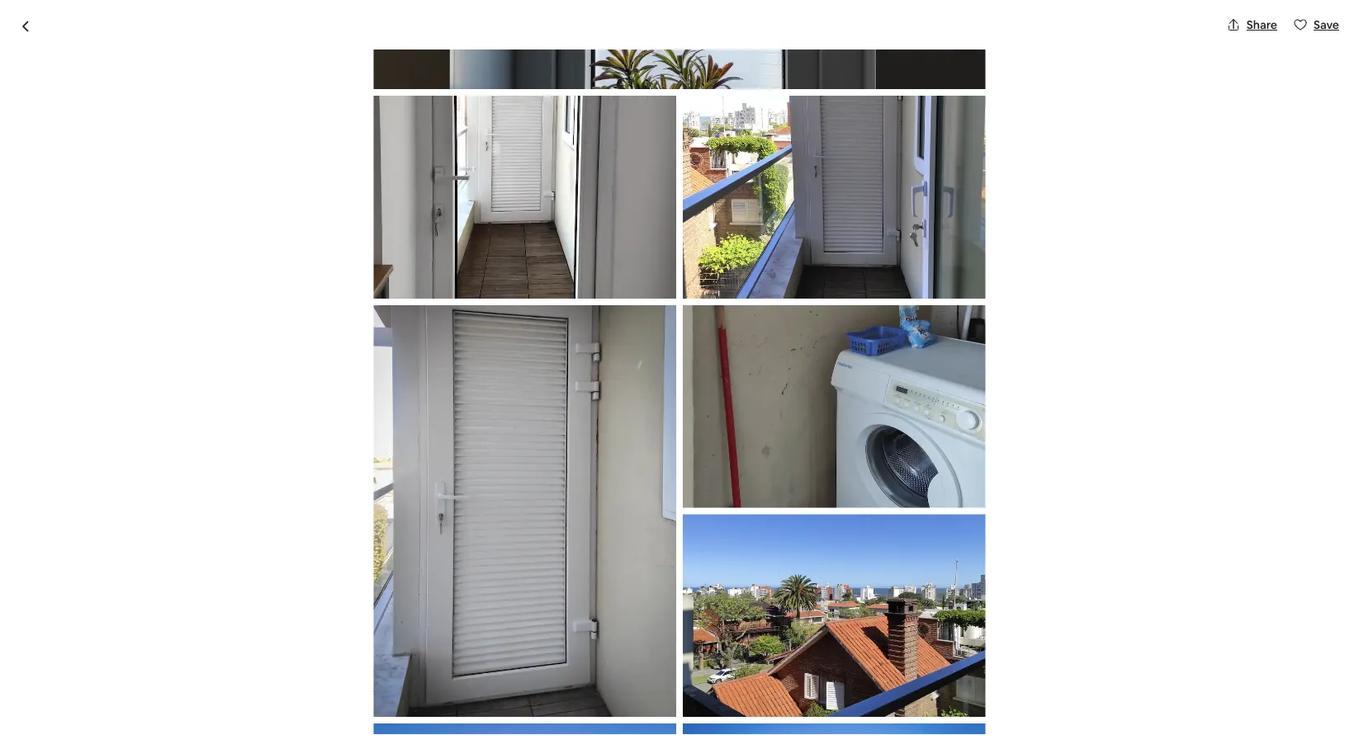 Task type: vqa. For each thing, say whether or not it's contained in the screenshot.
SECOND BATHROOM WINDOW image
yes



Task type: locate. For each thing, give the bounding box(es) containing it.
0 vertical spatial ·
[[414, 120, 417, 137]]

2 left beds
[[359, 600, 367, 616]]

dedicated
[[270, 665, 335, 682]]

workspace
[[338, 665, 406, 682]]

beds
[[369, 600, 400, 616]]

1 vertical spatial ·
[[403, 600, 406, 616]]

anywhere button
[[534, 13, 624, 53]]

2 left baths
[[409, 600, 416, 616]]

entire
[[217, 571, 267, 594]]

bright apartment close to the seafront image 3 image
[[686, 358, 911, 545]]

fabrizio jorge
[[451, 571, 572, 594]]

$51
[[854, 593, 883, 616]]

·
[[414, 120, 417, 137], [403, 600, 406, 616]]

listing image 43 image
[[374, 724, 676, 736], [374, 724, 676, 736]]

listing image 40 image
[[374, 305, 676, 718], [374, 305, 676, 718]]

2
[[359, 600, 367, 616], [409, 600, 416, 616]]

dedicated workspace a common area with wifi that's well-suited for working.
[[270, 665, 560, 701]]

common
[[281, 686, 328, 701]]

washing machine image
[[683, 305, 986, 508], [683, 305, 986, 508]]

1 horizontal spatial ·
[[414, 120, 417, 137]]

listing image 44 image
[[683, 724, 986, 736], [683, 724, 986, 736]]

by
[[426, 571, 447, 594]]

· right beds
[[403, 600, 406, 616]]

dialog
[[0, 0, 1359, 736]]

0 horizontal spatial 2
[[359, 600, 367, 616]]

bright apartment close to the seafront image 4 image
[[917, 157, 1142, 351]]

unit
[[325, 571, 358, 594]]

suited
[[461, 686, 494, 701]]

0 horizontal spatial ·
[[403, 600, 406, 616]]

exit to the balcony from the kitchen, which overlooks the laundry room. image
[[374, 96, 676, 299], [374, 96, 676, 299]]

for
[[496, 686, 512, 701]]

second bathroom window image
[[374, 0, 986, 89], [374, 0, 986, 89]]

wifi
[[382, 686, 401, 701]]

fabrizio jorge is a superhost. learn more about fabrizio jorge. image
[[710, 572, 757, 618], [710, 572, 757, 618]]

balcony with access to laundry room. image
[[683, 96, 986, 299], [683, 96, 986, 299]]

1 horizontal spatial 2
[[409, 600, 416, 616]]

anywhere
[[555, 26, 610, 40]]

view from kitchen balcony. image
[[683, 515, 986, 718], [683, 515, 986, 718]]

area
[[331, 686, 354, 701]]

10/26/2023 button
[[854, 635, 1121, 681]]

bright apartment close to the seafront image 1 image
[[217, 157, 680, 545]]

1 2 from the left
[[359, 600, 367, 616]]

· down close
[[414, 120, 417, 137]]

2 2 from the left
[[409, 600, 416, 616]]

bright
[[217, 84, 279, 112]]



Task type: describe. For each thing, give the bounding box(es) containing it.
save button
[[1287, 11, 1346, 39]]

close
[[400, 84, 457, 112]]

working.
[[514, 686, 560, 701]]

bright apartment close to the seafront image 5 image
[[917, 358, 1142, 545]]

montevideo, uruguay button
[[424, 117, 540, 137]]

well-
[[436, 686, 461, 701]]

save
[[1314, 17, 1339, 32]]

· inside entire rental unit hosted by fabrizio jorge 2 beds · 2 baths
[[403, 600, 406, 616]]

bright apartment close to the seafront superhost · montevideo, uruguay
[[217, 84, 615, 137]]

baths
[[419, 600, 453, 616]]

montevideo,
[[424, 120, 491, 135]]

Anywhere search field
[[534, 13, 825, 53]]

a
[[270, 686, 278, 701]]

that's
[[403, 686, 433, 701]]

· inside bright apartment close to the seafront superhost · montevideo, uruguay
[[414, 120, 417, 137]]

with
[[357, 686, 380, 701]]

hosted
[[362, 571, 422, 594]]

entire rental unit hosted by fabrizio jorge 2 beds · 2 baths
[[217, 571, 572, 616]]

10/26/2023
[[864, 657, 925, 671]]

bright apartment close to the seafront image 2 image
[[686, 157, 911, 351]]

uruguay
[[494, 120, 540, 135]]

$51 night
[[854, 593, 918, 616]]

superhost
[[353, 120, 407, 135]]

the
[[488, 84, 523, 112]]

share
[[1247, 17, 1277, 32]]

dialog containing share
[[0, 0, 1359, 736]]

rental
[[271, 571, 321, 594]]

seafront
[[527, 84, 615, 112]]

night
[[887, 598, 918, 614]]

share button
[[1220, 11, 1284, 39]]

apartment
[[283, 84, 396, 112]]

to
[[462, 84, 484, 112]]



